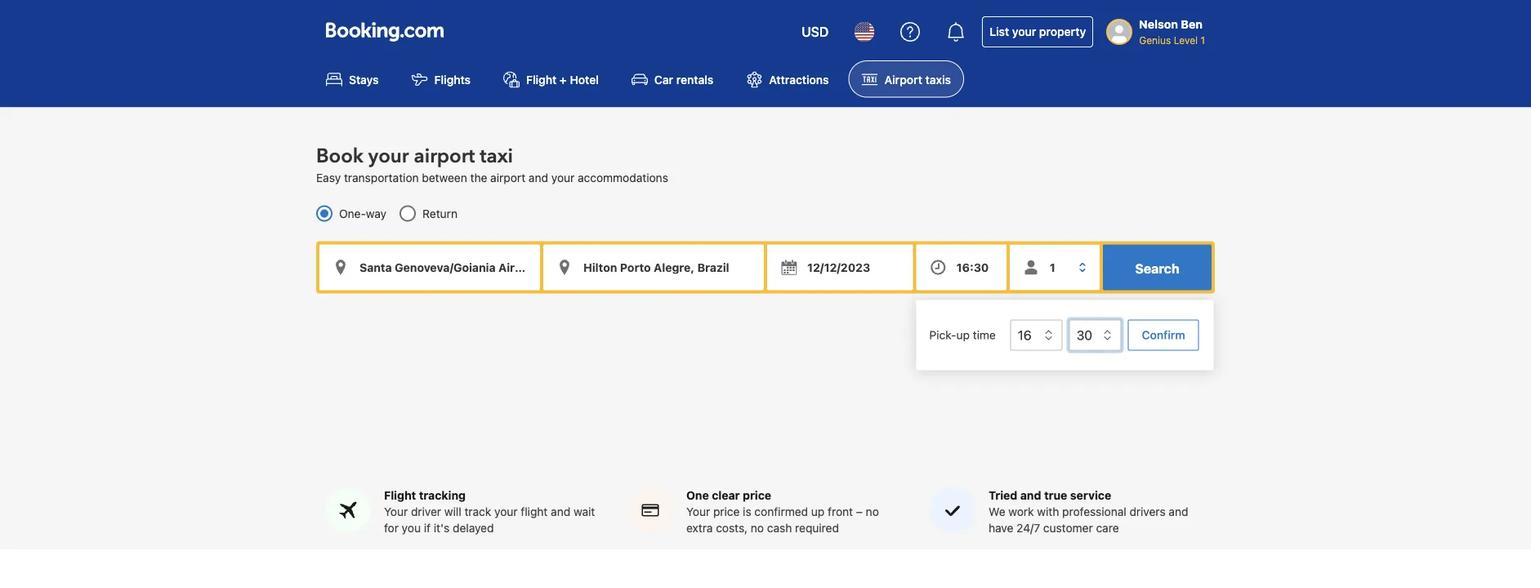 Task type: locate. For each thing, give the bounding box(es) containing it.
your right track
[[494, 505, 518, 519]]

booking.com online hotel reservations image
[[326, 22, 444, 42]]

and right the
[[529, 171, 548, 184]]

1 vertical spatial airport
[[490, 171, 526, 184]]

airport
[[885, 73, 922, 86]]

pick-
[[930, 328, 957, 342]]

between
[[422, 171, 467, 184]]

1 vertical spatial flight
[[384, 489, 416, 503]]

search button
[[1103, 245, 1212, 290]]

1 horizontal spatial your
[[686, 505, 710, 519]]

your right list
[[1012, 25, 1036, 38]]

your inside flight tracking your driver will track your flight and wait for you if it's delayed
[[384, 505, 408, 519]]

nelson ben genius level 1
[[1139, 18, 1205, 46]]

and left wait on the bottom of page
[[551, 505, 571, 519]]

flight up driver
[[384, 489, 416, 503]]

we
[[989, 505, 1006, 519]]

tracking
[[419, 489, 466, 503]]

0 vertical spatial airport
[[414, 143, 475, 170]]

airport up the between
[[414, 143, 475, 170]]

airport
[[414, 143, 475, 170], [490, 171, 526, 184]]

0 horizontal spatial price
[[713, 505, 740, 519]]

one-way
[[339, 207, 387, 220]]

0 vertical spatial flight
[[526, 73, 557, 86]]

pick-up time
[[930, 328, 996, 342]]

price
[[743, 489, 771, 503], [713, 505, 740, 519]]

rentals
[[676, 73, 714, 86]]

1 vertical spatial no
[[751, 522, 764, 535]]

1 vertical spatial up
[[811, 505, 825, 519]]

attractions link
[[733, 60, 842, 97]]

your down one
[[686, 505, 710, 519]]

cash
[[767, 522, 792, 535]]

no
[[866, 505, 879, 519], [751, 522, 764, 535]]

flight + hotel
[[526, 73, 599, 86]]

up left time
[[957, 328, 970, 342]]

book
[[316, 143, 363, 170]]

1 horizontal spatial up
[[957, 328, 970, 342]]

accommodations
[[578, 171, 668, 184]]

your inside flight tracking your driver will track your flight and wait for you if it's delayed
[[494, 505, 518, 519]]

stays link
[[313, 60, 392, 97]]

your inside one clear price your price is confirmed up front – no extra costs, no cash required
[[686, 505, 710, 519]]

car rentals link
[[618, 60, 727, 97]]

1 your from the left
[[384, 505, 408, 519]]

level
[[1174, 34, 1198, 46]]

airport down taxi
[[490, 171, 526, 184]]

you
[[402, 522, 421, 535]]

no down is
[[751, 522, 764, 535]]

your left accommodations
[[551, 171, 575, 184]]

and right drivers
[[1169, 505, 1189, 519]]

and
[[529, 171, 548, 184], [1020, 489, 1041, 503], [551, 505, 571, 519], [1169, 505, 1189, 519]]

attractions
[[769, 73, 829, 86]]

one clear price your price is confirmed up front – no extra costs, no cash required
[[686, 489, 879, 535]]

required
[[795, 522, 839, 535]]

car
[[654, 73, 673, 86]]

taxis
[[925, 73, 951, 86]]

0 horizontal spatial up
[[811, 505, 825, 519]]

your
[[1012, 25, 1036, 38], [368, 143, 409, 170], [551, 171, 575, 184], [494, 505, 518, 519]]

no right – at the right bottom of page
[[866, 505, 879, 519]]

0 vertical spatial price
[[743, 489, 771, 503]]

up
[[957, 328, 970, 342], [811, 505, 825, 519]]

price up is
[[743, 489, 771, 503]]

transportation
[[344, 171, 419, 184]]

your up for
[[384, 505, 408, 519]]

flight
[[526, 73, 557, 86], [384, 489, 416, 503]]

up up required
[[811, 505, 825, 519]]

16:30
[[957, 260, 989, 274]]

costs,
[[716, 522, 748, 535]]

your
[[384, 505, 408, 519], [686, 505, 710, 519]]

drivers
[[1130, 505, 1166, 519]]

delayed
[[453, 522, 494, 535]]

flight inside flight tracking your driver will track your flight and wait for you if it's delayed
[[384, 489, 416, 503]]

stays
[[349, 73, 379, 86]]

work
[[1009, 505, 1034, 519]]

flight left +
[[526, 73, 557, 86]]

1 horizontal spatial flight
[[526, 73, 557, 86]]

confirm
[[1142, 328, 1186, 342]]

0 horizontal spatial your
[[384, 505, 408, 519]]

Enter pick-up location text field
[[319, 245, 540, 290]]

flight inside 'link'
[[526, 73, 557, 86]]

1 horizontal spatial price
[[743, 489, 771, 503]]

0 horizontal spatial flight
[[384, 489, 416, 503]]

Enter destination text field
[[543, 245, 764, 290]]

car rentals
[[654, 73, 714, 86]]

2 your from the left
[[686, 505, 710, 519]]

0 vertical spatial no
[[866, 505, 879, 519]]

confirmed
[[755, 505, 808, 519]]

price down clear
[[713, 505, 740, 519]]

list your property link
[[982, 16, 1093, 47]]

1
[[1201, 34, 1205, 46]]

tried
[[989, 489, 1018, 503]]

flights link
[[398, 60, 484, 97]]



Task type: vqa. For each thing, say whether or not it's contained in the screenshot.
Customer
yes



Task type: describe. For each thing, give the bounding box(es) containing it.
with
[[1037, 505, 1059, 519]]

flight for flight tracking your driver will track your flight and wait for you if it's delayed
[[384, 489, 416, 503]]

0 horizontal spatial no
[[751, 522, 764, 535]]

professional
[[1062, 505, 1127, 519]]

1 horizontal spatial airport
[[490, 171, 526, 184]]

your up the transportation
[[368, 143, 409, 170]]

list your property
[[990, 25, 1086, 38]]

1 vertical spatial price
[[713, 505, 740, 519]]

flight
[[521, 505, 548, 519]]

for
[[384, 522, 399, 535]]

up inside one clear price your price is confirmed up front – no extra costs, no cash required
[[811, 505, 825, 519]]

flight + hotel link
[[490, 60, 612, 97]]

usd
[[802, 24, 829, 40]]

flight tracking your driver will track your flight and wait for you if it's delayed
[[384, 489, 595, 535]]

have
[[989, 522, 1014, 535]]

–
[[856, 505, 863, 519]]

one-
[[339, 207, 366, 220]]

customer
[[1043, 522, 1093, 535]]

12/12/2023
[[807, 260, 870, 274]]

ben
[[1181, 18, 1203, 31]]

return
[[423, 207, 458, 220]]

front
[[828, 505, 853, 519]]

wait
[[574, 505, 595, 519]]

airport taxis link
[[849, 60, 964, 97]]

usd button
[[792, 12, 839, 51]]

search
[[1135, 260, 1180, 276]]

will
[[444, 505, 461, 519]]

and inside the book your airport taxi easy transportation between the airport and your accommodations
[[529, 171, 548, 184]]

easy
[[316, 171, 341, 184]]

book your airport taxi easy transportation between the airport and your accommodations
[[316, 143, 668, 184]]

flights
[[434, 73, 471, 86]]

clear
[[712, 489, 740, 503]]

16:30 button
[[917, 245, 1007, 290]]

1 horizontal spatial no
[[866, 505, 879, 519]]

way
[[366, 207, 387, 220]]

flight for flight + hotel
[[526, 73, 557, 86]]

and up work
[[1020, 489, 1041, 503]]

genius
[[1139, 34, 1171, 46]]

0 horizontal spatial airport
[[414, 143, 475, 170]]

care
[[1096, 522, 1119, 535]]

airport taxis
[[885, 73, 951, 86]]

hotel
[[570, 73, 599, 86]]

nelson
[[1139, 18, 1178, 31]]

track
[[465, 505, 491, 519]]

the
[[470, 171, 487, 184]]

tried and true service we work with professional drivers and have 24/7 customer care
[[989, 489, 1189, 535]]

and inside flight tracking your driver will track your flight and wait for you if it's delayed
[[551, 505, 571, 519]]

driver
[[411, 505, 441, 519]]

one
[[686, 489, 709, 503]]

time
[[973, 328, 996, 342]]

service
[[1070, 489, 1111, 503]]

+
[[560, 73, 567, 86]]

true
[[1044, 489, 1068, 503]]

0 vertical spatial up
[[957, 328, 970, 342]]

confirm button
[[1128, 320, 1199, 351]]

24/7
[[1017, 522, 1040, 535]]

property
[[1039, 25, 1086, 38]]

list
[[990, 25, 1009, 38]]

12/12/2023 button
[[767, 245, 913, 290]]

it's
[[434, 522, 450, 535]]

if
[[424, 522, 431, 535]]

extra
[[686, 522, 713, 535]]

is
[[743, 505, 751, 519]]

taxi
[[480, 143, 513, 170]]



